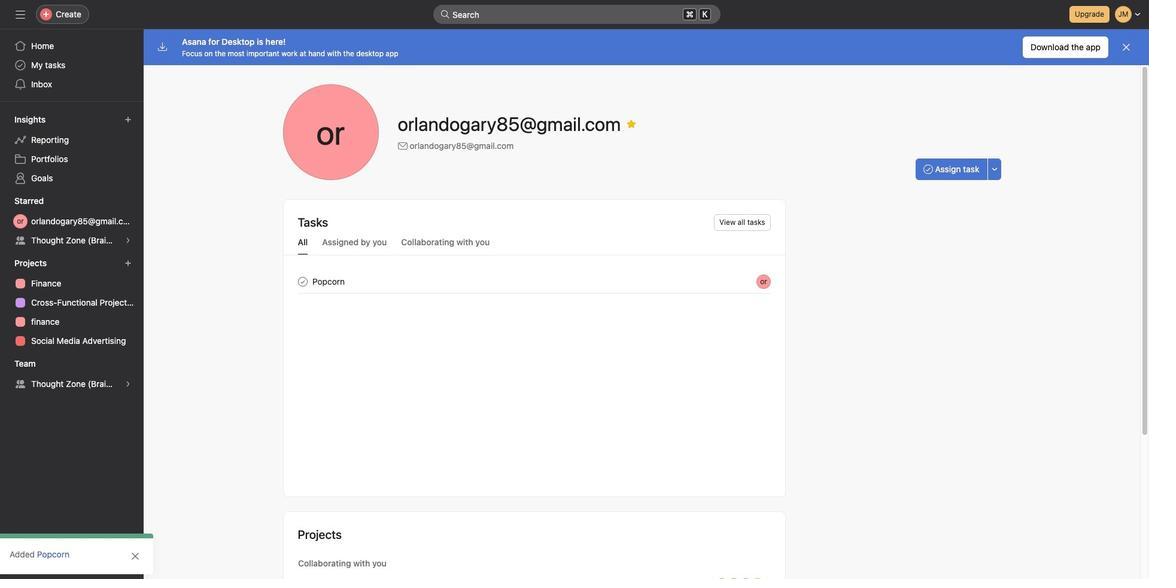 Task type: vqa. For each thing, say whether or not it's contained in the screenshot.
the leftmost in
no



Task type: locate. For each thing, give the bounding box(es) containing it.
projects element
[[0, 253, 144, 353]]

close image
[[131, 552, 140, 562]]

hide sidebar image
[[16, 10, 25, 19]]

list item
[[283, 270, 785, 293]]

None field
[[433, 5, 721, 24]]

mark complete image
[[295, 275, 310, 289]]

more options image
[[991, 166, 998, 173]]

insights element
[[0, 109, 144, 190]]



Task type: describe. For each thing, give the bounding box(es) containing it.
prominent image
[[441, 10, 450, 19]]

dismiss image
[[1122, 43, 1132, 52]]

Search tasks, projects, and more text field
[[433, 5, 721, 24]]

tasks tabs tab list
[[283, 236, 785, 256]]

teams element
[[0, 353, 144, 396]]

Mark complete checkbox
[[295, 275, 310, 289]]

starred element
[[0, 190, 144, 253]]

remove from starred image
[[627, 119, 637, 129]]

global element
[[0, 29, 144, 101]]

toggle assignee popover image
[[756, 275, 771, 289]]



